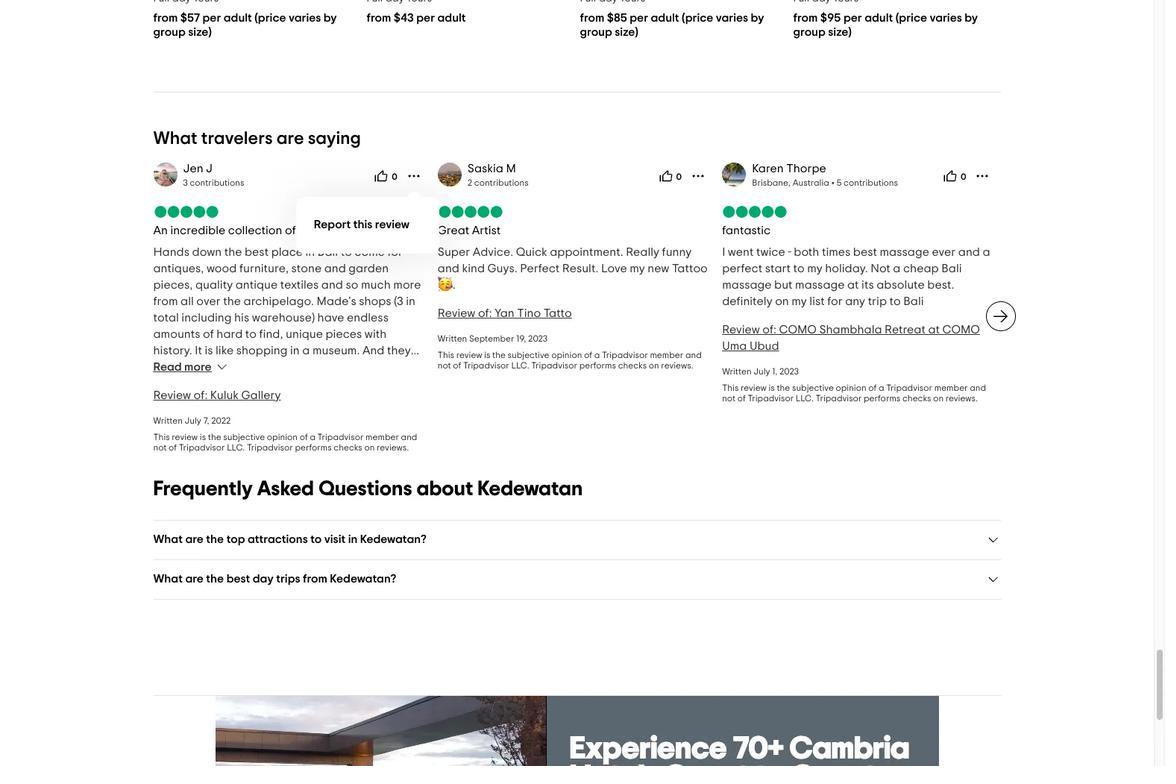 Task type: vqa. For each thing, say whether or not it's contained in the screenshot.
THE ADOLPHUS, AUTOGRAPH COLLECTION image
no



Task type: describe. For each thing, give the bounding box(es) containing it.
from for from $85
[[580, 12, 605, 24]]

fantastic
[[722, 224, 771, 236]]

0 horizontal spatial massage
[[722, 279, 772, 291]]

they
[[387, 344, 411, 356]]

adapting
[[206, 394, 257, 406]]

object.
[[384, 361, 422, 373]]

5.0 of 5 bubbles image for artist
[[438, 206, 503, 218]]

so
[[346, 279, 358, 291]]

unique inside the hands down the best place in bali to come for antiques, wood furniture, stone and garden pieces, quality antique textiles and so much more from all over the archipelago. made's shops (3 in total including his warehouse) have endless amounts of hard to find, unique pieces with history. it is like shopping in a museum. and they know everything about the history of each object. it is really quite amazing and humbling. made is genius at adapting any piece to your specific needs and clearly loves what he does. so grateful we stumbled upon kuluk 3 years ago, truly an addiction now!
[[286, 328, 323, 340]]

1 horizontal spatial about
[[417, 479, 473, 500]]

previous image
[[144, 307, 162, 325]]

per for from $95
[[844, 12, 862, 24]]

holiday.
[[825, 262, 868, 274]]

best for to
[[245, 246, 269, 258]]

antiques,
[[153, 262, 204, 274]]

$85
[[607, 12, 627, 24]]

in inside dropdown button
[[348, 533, 358, 545]]

by for from $85
[[751, 12, 764, 24]]

2 como from the left
[[943, 324, 980, 336]]

to down the his in the top left of the page
[[245, 328, 257, 340]]

best.
[[928, 279, 954, 291]]

everything
[[184, 361, 241, 373]]

5
[[837, 178, 842, 187]]

trips
[[276, 573, 300, 585]]

2
[[468, 178, 472, 187]]

5.0 of 5 bubbles image for incredible
[[153, 206, 219, 218]]

at inside review of: como shambhala retreat at como uma ubud
[[928, 324, 940, 336]]

llc. for como
[[796, 394, 814, 403]]

1 horizontal spatial it
[[195, 344, 202, 356]]

review for review of: como shambhala retreat at como uma ubud
[[722, 324, 760, 336]]

member for retreat
[[935, 383, 968, 392]]

subjective for shambhala
[[792, 383, 834, 392]]

needs
[[153, 410, 187, 422]]

went
[[728, 246, 754, 258]]

1 0 button from the left
[[370, 164, 402, 188]]

best for kedewatan?
[[227, 573, 250, 585]]

0 for i went twice - both times best massage ever and a perfect start to my holiday. not a cheap bali massage but massage at its absolute best. definitely on my list for any trip to bali
[[961, 173, 966, 181]]

review for great artist
[[456, 350, 482, 359]]

visit
[[324, 533, 346, 545]]

performs for tatto
[[579, 361, 616, 370]]

antique
[[235, 279, 278, 291]]

(price for from $85
[[682, 12, 713, 24]]

$43
[[394, 12, 414, 24]]

in right (3
[[406, 295, 415, 307]]

group for $57
[[153, 26, 186, 38]]

from inside dropdown button
[[303, 573, 327, 585]]

what
[[284, 410, 311, 422]]

warehouse)
[[252, 312, 315, 324]]

per adult (price varies by group size) for $95
[[793, 12, 978, 38]]

1 horizontal spatial my
[[792, 295, 807, 307]]

to up 'he'
[[316, 394, 327, 406]]

of: for como
[[763, 324, 777, 336]]

what for what are the top attractions to visit in kedewatan?
[[153, 533, 183, 545]]

size) for $85
[[615, 26, 639, 38]]

textiles
[[280, 279, 319, 291]]

kedewatan? inside dropdown button
[[360, 533, 427, 545]]

loves
[[254, 410, 282, 422]]

not
[[871, 262, 891, 274]]

7,
[[203, 416, 209, 425]]

1 vertical spatial it
[[153, 377, 161, 389]]

1 horizontal spatial massage
[[795, 279, 845, 291]]

does.
[[330, 410, 360, 422]]

performs inside written july 7, 2022 this review is the subjective opinion of a tripadvisor member and not of tripadvisor llc. tripadvisor performs checks on reviews.
[[295, 443, 332, 452]]

reviews. inside written july 7, 2022 this review is the subjective opinion of a tripadvisor member and not of tripadvisor llc. tripadvisor performs checks on reviews.
[[377, 443, 409, 452]]

contributions for j
[[190, 178, 244, 187]]

he
[[314, 410, 327, 422]]

a inside written july 7, 2022 this review is the subjective opinion of a tripadvisor member and not of tripadvisor llc. tripadvisor performs checks on reviews.
[[310, 433, 316, 441]]

1 0 from the left
[[392, 173, 397, 181]]

history
[[300, 361, 337, 373]]

grateful
[[379, 410, 422, 422]]

for inside the hands down the best place in bali to come for antiques, wood furniture, stone and garden pieces, quality antique textiles and so much more from all over the archipelago. made's shops (3 in total including his warehouse) have endless amounts of hard to find, unique pieces with history. it is like shopping in a museum. and they know everything about the history of each object. it is really quite amazing and humbling. made is genius at adapting any piece to your specific needs and clearly loves what he does. so grateful we stumbled upon kuluk 3 years ago, truly an addiction now!
[[388, 246, 403, 258]]

review for review of: yan tino tatto
[[438, 307, 475, 319]]

made
[[367, 377, 399, 389]]

for inside i went twice - both times best massage ever and a perfect start to my holiday. not a cheap bali massage but massage at its absolute best. definitely on my list for any trip to bali
[[827, 295, 843, 307]]

varies for from $85
[[716, 12, 748, 24]]

all
[[181, 295, 194, 307]]

member inside written july 7, 2022 this review is the subjective opinion of a tripadvisor member and not of tripadvisor llc. tripadvisor performs checks on reviews.
[[366, 433, 399, 441]]

frequently asked questions about kedewatan
[[153, 479, 583, 500]]

and inside written september 19, 2023 this review is the subjective opinion of a tripadvisor member and not of tripadvisor llc. tripadvisor performs checks on reviews.
[[685, 350, 702, 359]]

thorpe
[[786, 162, 826, 174]]

saskia m 2 contributions
[[468, 162, 529, 187]]

a inside written july 1, 2023 this review is the subjective opinion of a tripadvisor member and not of tripadvisor llc. tripadvisor performs checks on reviews.
[[879, 383, 884, 392]]

wood
[[207, 262, 237, 274]]

(price for from $95
[[896, 12, 927, 24]]

this
[[353, 219, 373, 231]]

each
[[353, 361, 381, 373]]

guys.
[[488, 262, 518, 274]]

what for what travelers are saying
[[153, 130, 197, 148]]

what are the top attractions to visit in kedewatan?
[[153, 533, 427, 545]]

shopping
[[236, 344, 288, 356]]

karen thorpe brisbane, australia 5 contributions
[[752, 162, 898, 187]]

his
[[234, 312, 249, 324]]

2023 for como
[[780, 367, 799, 376]]

with
[[365, 328, 387, 340]]

saskia m link
[[468, 162, 516, 174]]

down
[[192, 246, 222, 258]]

i went twice - both times best massage ever and a perfect start to my holiday. not a cheap bali massage but massage at its absolute best. definitely on my list for any trip to bali
[[722, 246, 990, 307]]

collection
[[228, 224, 282, 236]]

written july 7, 2022 this review is the subjective opinion of a tripadvisor member and not of tripadvisor llc. tripadvisor performs checks on reviews.
[[153, 416, 417, 452]]

close options menu image
[[406, 168, 421, 183]]

0 vertical spatial unique
[[299, 224, 336, 236]]

2 vertical spatial bali
[[904, 295, 924, 307]]

2 adult from the left
[[437, 12, 466, 24]]

to down the finds
[[341, 246, 352, 258]]

is left like
[[205, 344, 213, 356]]

great artist link
[[438, 224, 501, 236]]

the inside written july 7, 2022 this review is the subjective opinion of a tripadvisor member and not of tripadvisor llc. tripadvisor performs checks on reviews.
[[208, 433, 221, 441]]

a inside written september 19, 2023 this review is the subjective opinion of a tripadvisor member and not of tripadvisor llc. tripadvisor performs checks on reviews.
[[594, 350, 600, 359]]

written for review of: kuluk gallery
[[153, 416, 183, 425]]

stumbled
[[171, 427, 221, 438]]

report
[[314, 219, 351, 231]]

twice
[[756, 246, 785, 258]]

adult for from $95
[[865, 12, 893, 24]]

travelers
[[201, 130, 273, 148]]

from $85
[[580, 12, 627, 24]]

both
[[794, 246, 819, 258]]

0 button for super advice. quick appointment. really funny and kind guys. perfect result. love my new tattoo 🥳.
[[655, 164, 686, 188]]

quality
[[195, 279, 233, 291]]

0 button for i went twice - both times best massage ever and a perfect start to my holiday. not a cheap bali massage but massage at its absolute best. definitely on my list for any trip to bali
[[939, 164, 971, 188]]

brisbane,
[[752, 178, 791, 187]]

ever
[[932, 246, 956, 258]]

an incredible collection of unique finds link
[[153, 224, 365, 236]]

contributions inside karen thorpe brisbane, australia 5 contributions
[[844, 178, 898, 187]]

this for review of: yan tino tatto
[[438, 350, 454, 359]]

years
[[295, 427, 325, 438]]

subjective for tino
[[508, 350, 549, 359]]

checks inside written july 7, 2022 this review is the subjective opinion of a tripadvisor member and not of tripadvisor llc. tripadvisor performs checks on reviews.
[[334, 443, 362, 452]]

new
[[648, 262, 669, 274]]

history.
[[153, 344, 192, 356]]

saskia m image
[[438, 163, 462, 187]]

the inside written july 1, 2023 this review is the subjective opinion of a tripadvisor member and not of tripadvisor llc. tripadvisor performs checks on reviews.
[[777, 383, 790, 392]]

3 inside jen j 3 contributions
[[183, 178, 188, 187]]

review for review of: kuluk gallery
[[153, 389, 191, 401]]

per adult (price varies by group size) for $85
[[580, 12, 764, 38]]

and inside written july 1, 2023 this review is the subjective opinion of a tripadvisor member and not of tripadvisor llc. tripadvisor performs checks on reviews.
[[970, 383, 986, 392]]

over
[[196, 295, 221, 307]]

definitely
[[722, 295, 773, 307]]

tattoo
[[672, 262, 708, 274]]

from for from $43 per adult
[[367, 12, 391, 24]]

open options menu image for super advice. quick appointment. really funny and kind guys. perfect result. love my new tattoo 🥳.
[[691, 168, 706, 183]]

come
[[355, 246, 385, 258]]

next image
[[992, 307, 1010, 325]]

an
[[382, 427, 396, 438]]

1,
[[772, 367, 778, 376]]

made's
[[317, 295, 356, 307]]

retreat
[[885, 324, 926, 336]]

🥳.
[[438, 279, 456, 291]]

per for from $57
[[202, 12, 221, 24]]

including
[[182, 312, 232, 324]]

from $43 per adult
[[367, 12, 466, 24]]

subjective for gallery
[[223, 433, 265, 441]]

member for tatto
[[650, 350, 684, 359]]

varies for from $57
[[289, 12, 321, 24]]

its
[[862, 279, 874, 291]]

from inside the hands down the best place in bali to come for antiques, wood furniture, stone and garden pieces, quality antique textiles and so much more from all over the archipelago. made's shops (3 in total including his warehouse) have endless amounts of hard to find, unique pieces with history. it is like shopping in a museum. and they know everything about the history of each object. it is really quite amazing and humbling. made is genius at adapting any piece to your specific needs and clearly loves what he does. so grateful we stumbled upon kuluk 3 years ago, truly an addiction now!
[[153, 295, 178, 307]]

more inside the hands down the best place in bali to come for antiques, wood furniture, stone and garden pieces, quality antique textiles and so much more from all over the archipelago. made's shops (3 in total including his warehouse) have endless amounts of hard to find, unique pieces with history. it is like shopping in a museum. and they know everything about the history of each object. it is really quite amazing and humbling. made is genius at adapting any piece to your specific needs and clearly loves what he does. so grateful we stumbled upon kuluk 3 years ago, truly an addiction now!
[[393, 279, 421, 291]]

size) for $57
[[188, 26, 212, 38]]

genius
[[153, 394, 189, 406]]

2 horizontal spatial bali
[[942, 262, 962, 274]]

this for review of: como shambhala retreat at como uma ubud
[[722, 383, 739, 392]]

at inside the hands down the best place in bali to come for antiques, wood furniture, stone and garden pieces, quality antique textiles and so much more from all over the archipelago. made's shops (3 in total including his warehouse) have endless amounts of hard to find, unique pieces with history. it is like shopping in a museum. and they know everything about the history of each object. it is really quite amazing and humbling. made is genius at adapting any piece to your specific needs and clearly loves what he does. so grateful we stumbled upon kuluk 3 years ago, truly an addiction now!
[[192, 394, 203, 406]]

know
[[153, 361, 181, 373]]

about inside the hands down the best place in bali to come for antiques, wood furniture, stone and garden pieces, quality antique textiles and so much more from all over the archipelago. made's shops (3 in total including his warehouse) have endless amounts of hard to find, unique pieces with history. it is like shopping in a museum. and they know everything about the history of each object. it is really quite amazing and humbling. made is genius at adapting any piece to your specific needs and clearly loves what he does. so grateful we stumbled upon kuluk 3 years ago, truly an addiction now!
[[244, 361, 277, 373]]

to inside dropdown button
[[310, 533, 322, 545]]

per for from $85
[[630, 12, 648, 24]]

kedewatan? inside dropdown button
[[330, 573, 396, 585]]

0 vertical spatial are
[[277, 130, 304, 148]]

advice.
[[473, 246, 513, 258]]

shops
[[359, 295, 391, 307]]

is inside written july 1, 2023 this review is the subjective opinion of a tripadvisor member and not of tripadvisor llc. tripadvisor performs checks on reviews.
[[769, 383, 775, 392]]

what are the best day trips from kedewatan?
[[153, 573, 396, 585]]

written for review of: yan tino tatto
[[438, 334, 467, 343]]

size) for $95
[[828, 26, 852, 38]]

amounts
[[153, 328, 200, 340]]

contributions for m
[[474, 178, 529, 187]]

not for review of: como shambhala retreat at como uma ubud
[[722, 394, 736, 403]]

piece
[[282, 394, 313, 406]]

is inside written september 19, 2023 this review is the subjective opinion of a tripadvisor member and not of tripadvisor llc. tripadvisor performs checks on reviews.
[[484, 350, 490, 359]]

attractions
[[248, 533, 308, 545]]



Task type: locate. For each thing, give the bounding box(es) containing it.
super
[[438, 246, 470, 258]]

1 size) from the left
[[188, 26, 212, 38]]

0 horizontal spatial open options menu image
[[691, 168, 706, 183]]

0 horizontal spatial performs
[[295, 443, 332, 452]]

from left $95
[[793, 12, 818, 24]]

2 vertical spatial opinion
[[267, 433, 298, 441]]

museum.
[[312, 344, 360, 356]]

1 horizontal spatial checks
[[618, 361, 647, 370]]

1 horizontal spatial written
[[438, 334, 467, 343]]

this inside written july 7, 2022 this review is the subjective opinion of a tripadvisor member and not of tripadvisor llc. tripadvisor performs checks on reviews.
[[153, 433, 170, 441]]

are inside dropdown button
[[185, 573, 204, 585]]

performs inside written september 19, 2023 this review is the subjective opinion of a tripadvisor member and not of tripadvisor llc. tripadvisor performs checks on reviews.
[[579, 361, 616, 370]]

not right object.
[[438, 361, 451, 370]]

review down 🥳.
[[438, 307, 475, 319]]

3 what from the top
[[153, 573, 183, 585]]

1 como from the left
[[779, 324, 817, 336]]

the
[[224, 246, 242, 258], [223, 295, 241, 307], [492, 350, 506, 359], [279, 361, 297, 373], [777, 383, 790, 392], [208, 433, 221, 441], [206, 533, 224, 545], [206, 573, 224, 585]]

1 vertical spatial written
[[722, 367, 752, 376]]

read
[[153, 361, 182, 373]]

on inside written july 1, 2023 this review is the subjective opinion of a tripadvisor member and not of tripadvisor llc. tripadvisor performs checks on reviews.
[[933, 394, 944, 403]]

shambhala
[[819, 324, 882, 336]]

como down the "list"
[[779, 324, 817, 336]]

1 (price from the left
[[255, 12, 286, 24]]

garden
[[349, 262, 389, 274]]

endless
[[347, 312, 389, 324]]

for right come
[[388, 246, 403, 258]]

and inside written july 7, 2022 this review is the subjective opinion of a tripadvisor member and not of tripadvisor llc. tripadvisor performs checks on reviews.
[[401, 433, 417, 441]]

reviews. inside written september 19, 2023 this review is the subjective opinion of a tripadvisor member and not of tripadvisor llc. tripadvisor performs checks on reviews.
[[661, 361, 693, 370]]

0 horizontal spatial 0 button
[[370, 164, 402, 188]]

to left visit
[[310, 533, 322, 545]]

at right retreat
[[928, 324, 940, 336]]

1 horizontal spatial group
[[580, 26, 612, 38]]

review of: yan tino tatto
[[438, 307, 572, 319]]

not inside written july 7, 2022 this review is the subjective opinion of a tripadvisor member and not of tripadvisor llc. tripadvisor performs checks on reviews.
[[153, 443, 167, 452]]

adult right the $43
[[437, 12, 466, 24]]

not down "uma"
[[722, 394, 736, 403]]

opinion inside written july 7, 2022 this review is the subjective opinion of a tripadvisor member and not of tripadvisor llc. tripadvisor performs checks on reviews.
[[267, 433, 298, 441]]

are for top
[[185, 533, 204, 545]]

of: for kuluk
[[194, 389, 208, 401]]

not inside written september 19, 2023 this review is the subjective opinion of a tripadvisor member and not of tripadvisor llc. tripadvisor performs checks on reviews.
[[438, 361, 451, 370]]

clearly
[[214, 410, 251, 422]]

2 vertical spatial of:
[[194, 389, 208, 401]]

per adult (price varies by group size)
[[153, 12, 337, 38], [580, 12, 764, 38], [793, 12, 978, 38]]

5.0 of 5 bubbles image up great artist
[[438, 206, 503, 218]]

july
[[754, 367, 770, 376], [185, 416, 201, 425]]

archipelago.
[[244, 295, 314, 307]]

2 size) from the left
[[615, 26, 639, 38]]

more up (3
[[393, 279, 421, 291]]

3 group from the left
[[793, 26, 826, 38]]

jen j 3 contributions
[[183, 162, 244, 187]]

for right the "list"
[[827, 295, 843, 307]]

0 horizontal spatial july
[[185, 416, 201, 425]]

australia
[[793, 178, 829, 187]]

kedewatan? down visit
[[330, 573, 396, 585]]

and inside i went twice - both times best massage ever and a perfect start to my holiday. not a cheap bali massage but massage at its absolute best. definitely on my list for any trip to bali
[[958, 246, 980, 258]]

3 per adult (price varies by group size) from the left
[[793, 12, 978, 38]]

on
[[775, 295, 789, 307], [649, 361, 659, 370], [933, 394, 944, 403], [364, 443, 375, 452]]

1 horizontal spatial varies
[[716, 12, 748, 24]]

on inside written september 19, 2023 this review is the subjective opinion of a tripadvisor member and not of tripadvisor llc. tripadvisor performs checks on reviews.
[[649, 361, 659, 370]]

super advice. quick appointment. really funny and kind guys. perfect result. love my new tattoo 🥳.
[[438, 246, 708, 291]]

0 horizontal spatial subjective
[[223, 433, 265, 441]]

3 (price from the left
[[896, 12, 927, 24]]

1 5.0 of 5 bubbles image from the left
[[153, 206, 219, 218]]

uma
[[722, 340, 747, 352]]

1 contributions from the left
[[190, 178, 244, 187]]

great artist
[[438, 224, 501, 236]]

on for great artist
[[649, 361, 659, 370]]

0 vertical spatial 2023
[[528, 334, 548, 343]]

contributions down j
[[190, 178, 244, 187]]

1 by from the left
[[324, 12, 337, 24]]

0 horizontal spatial member
[[366, 433, 399, 441]]

2 contributions from the left
[[474, 178, 529, 187]]

not for review of: kuluk gallery
[[153, 443, 167, 452]]

3 5.0 of 5 bubbles image from the left
[[722, 206, 788, 218]]

bali up stone
[[318, 246, 338, 258]]

per right the $43
[[416, 12, 435, 24]]

0 horizontal spatial for
[[388, 246, 403, 258]]

0 vertical spatial any
[[845, 295, 865, 307]]

2 vertical spatial at
[[192, 394, 203, 406]]

best inside i went twice - both times best massage ever and a perfect start to my holiday. not a cheap bali massage but massage at its absolute best. definitely on my list for any trip to bali
[[853, 246, 877, 258]]

review of: como shambhala retreat at como uma ubud link
[[722, 324, 980, 352]]

subjective inside written september 19, 2023 this review is the subjective opinion of a tripadvisor member and not of tripadvisor llc. tripadvisor performs checks on reviews.
[[508, 350, 549, 359]]

3 adult from the left
[[651, 12, 679, 24]]

0 vertical spatial member
[[650, 350, 684, 359]]

0 horizontal spatial any
[[259, 394, 279, 406]]

any inside i went twice - both times best massage ever and a perfect start to my holiday. not a cheap bali massage but massage at its absolute best. definitely on my list for any trip to bali
[[845, 295, 865, 307]]

1 group from the left
[[153, 26, 186, 38]]

from $95
[[793, 12, 841, 24]]

july inside written july 7, 2022 this review is the subjective opinion of a tripadvisor member and not of tripadvisor llc. tripadvisor performs checks on reviews.
[[185, 416, 201, 425]]

0 vertical spatial opinion
[[551, 350, 582, 359]]

hands down the best place in bali to come for antiques, wood furniture, stone and garden pieces, quality antique textiles and so much more from all over the archipelago. made's shops (3 in total including his warehouse) have endless amounts of hard to find, unique pieces with history. it is like shopping in a museum. and they know everything about the history of each object. it is really quite amazing and humbling. made is genius at adapting any piece to your specific needs and clearly loves what he does. so grateful we stumbled upon kuluk 3 years ago, truly an addiction now!
[[153, 246, 422, 455]]

artist
[[472, 224, 501, 236]]

from left $85
[[580, 12, 605, 24]]

at inside i went twice - both times best massage ever and a perfect start to my holiday. not a cheap bali massage but massage at its absolute best. definitely on my list for any trip to bali
[[847, 279, 859, 291]]

1 horizontal spatial 0 button
[[655, 164, 686, 188]]

and inside the super advice. quick appointment. really funny and kind guys. perfect result. love my new tattoo 🥳.
[[438, 262, 460, 274]]

3 0 button from the left
[[939, 164, 971, 188]]

the left 'history'
[[279, 361, 297, 373]]

5.0 of 5 bubbles image up incredible
[[153, 206, 219, 218]]

adult for from $85
[[651, 12, 679, 24]]

my
[[630, 262, 645, 274], [807, 262, 823, 274], [792, 295, 807, 307]]

2023 inside written july 1, 2023 this review is the subjective opinion of a tripadvisor member and not of tripadvisor llc. tripadvisor performs checks on reviews.
[[780, 367, 799, 376]]

start
[[765, 262, 791, 274]]

3 down jen
[[183, 178, 188, 187]]

llc. inside written september 19, 2023 this review is the subjective opinion of a tripadvisor member and not of tripadvisor llc. tripadvisor performs checks on reviews.
[[511, 361, 529, 370]]

kuluk inside the hands down the best place in bali to come for antiques, wood furniture, stone and garden pieces, quality antique textiles and so much more from all over the archipelago. made's shops (3 in total including his warehouse) have endless amounts of hard to find, unique pieces with history. it is like shopping in a museum. and they know everything about the history of each object. it is really quite amazing and humbling. made is genius at adapting any piece to your specific needs and clearly loves what he does. so grateful we stumbled upon kuluk 3 years ago, truly an addiction now!
[[255, 427, 283, 438]]

this inside written july 1, 2023 this review is the subjective opinion of a tripadvisor member and not of tripadvisor llc. tripadvisor performs checks on reviews.
[[722, 383, 739, 392]]

subjective inside written july 7, 2022 this review is the subjective opinion of a tripadvisor member and not of tripadvisor llc. tripadvisor performs checks on reviews.
[[223, 433, 265, 441]]

opinion inside written september 19, 2023 this review is the subjective opinion of a tripadvisor member and not of tripadvisor llc. tripadvisor performs checks on reviews.
[[551, 350, 582, 359]]

kuluk down loves
[[255, 427, 283, 438]]

per right $57 at the top left of the page
[[202, 12, 221, 24]]

what for what are the best day trips from kedewatan?
[[153, 573, 183, 585]]

performs for retreat
[[864, 394, 901, 403]]

2023 inside written september 19, 2023 this review is the subjective opinion of a tripadvisor member and not of tripadvisor llc. tripadvisor performs checks on reviews.
[[528, 334, 548, 343]]

0 vertical spatial about
[[244, 361, 277, 373]]

1 vertical spatial reviews.
[[946, 394, 978, 403]]

review down ubud
[[741, 383, 767, 392]]

per adult (price varies by group size) for $57
[[153, 12, 337, 38]]

of: up 7,
[[194, 389, 208, 401]]

opinion down tatto at the left
[[551, 350, 582, 359]]

a
[[983, 246, 990, 258], [893, 262, 901, 274], [302, 344, 310, 356], [594, 350, 600, 359], [879, 383, 884, 392], [310, 433, 316, 441]]

2 horizontal spatial size)
[[828, 26, 852, 38]]

any
[[845, 295, 865, 307], [259, 394, 279, 406]]

1 horizontal spatial llc.
[[511, 361, 529, 370]]

2 vertical spatial subjective
[[223, 433, 265, 441]]

group for $85
[[580, 26, 612, 38]]

of: up ubud
[[763, 324, 777, 336]]

unique left the finds
[[299, 224, 336, 236]]

open options menu image
[[691, 168, 706, 183], [975, 168, 990, 183]]

1 horizontal spatial per adult (price varies by group size)
[[580, 12, 764, 38]]

trip
[[868, 295, 887, 307]]

review for an incredible collection of unique finds
[[172, 433, 198, 441]]

3 inside the hands down the best place in bali to come for antiques, wood furniture, stone and garden pieces, quality antique textiles and so much more from all over the archipelago. made's shops (3 in total including his warehouse) have endless amounts of hard to find, unique pieces with history. it is like shopping in a museum. and they know everything about the history of each object. it is really quite amazing and humbling. made is genius at adapting any piece to your specific needs and clearly loves what he does. so grateful we stumbled upon kuluk 3 years ago, truly an addiction now!
[[286, 427, 292, 438]]

on for an incredible collection of unique finds
[[364, 443, 375, 452]]

the left day
[[206, 573, 224, 585]]

0 vertical spatial reviews.
[[661, 361, 693, 370]]

best inside the hands down the best place in bali to come for antiques, wood furniture, stone and garden pieces, quality antique textiles and so much more from all over the archipelago. made's shops (3 in total including his warehouse) have endless amounts of hard to find, unique pieces with history. it is like shopping in a museum. and they know everything about the history of each object. it is really quite amazing and humbling. made is genius at adapting any piece to your specific needs and clearly loves what he does. so grateful we stumbled upon kuluk 3 years ago, truly an addiction now!
[[245, 246, 269, 258]]

perfect
[[520, 262, 560, 274]]

checks inside written july 1, 2023 this review is the subjective opinion of a tripadvisor member and not of tripadvisor llc. tripadvisor performs checks on reviews.
[[903, 394, 931, 403]]

is down the know
[[163, 377, 171, 389]]

adult for from $57
[[224, 12, 252, 24]]

reviews. for i went twice - both times best massage ever and a perfect start to my holiday. not a cheap bali massage but massage at its absolute best. definitely on my list for any trip to bali
[[946, 394, 978, 403]]

2 vertical spatial what
[[153, 573, 183, 585]]

checks for retreat
[[903, 394, 931, 403]]

find,
[[259, 328, 283, 340]]

2 horizontal spatial massage
[[880, 246, 929, 258]]

0 vertical spatial what
[[153, 130, 197, 148]]

furniture,
[[239, 262, 289, 274]]

list
[[810, 295, 825, 307]]

review
[[375, 219, 410, 231], [456, 350, 482, 359], [741, 383, 767, 392], [172, 433, 198, 441]]

1 horizontal spatial performs
[[579, 361, 616, 370]]

2 horizontal spatial checks
[[903, 394, 931, 403]]

not down we
[[153, 443, 167, 452]]

this inside written september 19, 2023 this review is the subjective opinion of a tripadvisor member and not of tripadvisor llc. tripadvisor performs checks on reviews.
[[438, 350, 454, 359]]

4 per from the left
[[844, 12, 862, 24]]

2 horizontal spatial review
[[722, 324, 760, 336]]

2 vertical spatial written
[[153, 416, 183, 425]]

0 for super advice. quick appointment. really funny and kind guys. perfect result. love my new tattoo 🥳.
[[676, 173, 682, 181]]

by for from $57
[[324, 12, 337, 24]]

from up total
[[153, 295, 178, 307]]

july up stumbled
[[185, 416, 201, 425]]

3 per from the left
[[630, 12, 648, 24]]

1 horizontal spatial at
[[847, 279, 859, 291]]

2 horizontal spatial per adult (price varies by group size)
[[793, 12, 978, 38]]

checks
[[618, 361, 647, 370], [903, 394, 931, 403], [334, 443, 362, 452]]

2 open options menu image from the left
[[975, 168, 990, 183]]

2 vertical spatial are
[[185, 573, 204, 585]]

0 horizontal spatial kuluk
[[210, 389, 239, 401]]

what inside dropdown button
[[153, 533, 183, 545]]

2 per adult (price varies by group size) from the left
[[580, 12, 764, 38]]

review up addiction at the left of the page
[[172, 433, 198, 441]]

2 horizontal spatial 5.0 of 5 bubbles image
[[722, 206, 788, 218]]

frequently
[[153, 479, 253, 500]]

review inside review of: como shambhala retreat at como uma ubud
[[722, 324, 760, 336]]

it up 'read more' button
[[195, 344, 202, 356]]

quite
[[207, 377, 235, 389]]

ago,
[[327, 427, 353, 438]]

3 contributions from the left
[[844, 178, 898, 187]]

in right visit
[[348, 533, 358, 545]]

massage up the "list"
[[795, 279, 845, 291]]

0 vertical spatial bali
[[318, 246, 338, 258]]

0 horizontal spatial 0
[[392, 173, 397, 181]]

saying
[[308, 130, 361, 148]]

adult right $57 at the top left of the page
[[224, 12, 252, 24]]

0 horizontal spatial size)
[[188, 26, 212, 38]]

by for from $95
[[965, 12, 978, 24]]

$95
[[820, 12, 841, 24]]

0 horizontal spatial 3
[[183, 178, 188, 187]]

of:
[[478, 307, 492, 319], [763, 324, 777, 336], [194, 389, 208, 401]]

reviews. for super advice. quick appointment. really funny and kind guys. perfect result. love my new tattoo 🥳.
[[661, 361, 693, 370]]

2 horizontal spatial varies
[[930, 12, 962, 24]]

2 vertical spatial this
[[153, 433, 170, 441]]

1 vertical spatial not
[[722, 394, 736, 403]]

2 horizontal spatial written
[[722, 367, 752, 376]]

1 open options menu image from the left
[[691, 168, 706, 183]]

llc.
[[511, 361, 529, 370], [796, 394, 814, 403], [227, 443, 245, 452]]

any inside the hands down the best place in bali to come for antiques, wood furniture, stone and garden pieces, quality antique textiles and so much more from all over the archipelago. made's shops (3 in total including his warehouse) have endless amounts of hard to find, unique pieces with history. it is like shopping in a museum. and they know everything about the history of each object. it is really quite amazing and humbling. made is genius at adapting any piece to your specific needs and clearly loves what he does. so grateful we stumbled upon kuluk 3 years ago, truly an addiction now!
[[259, 394, 279, 406]]

5.0 of 5 bubbles image up fantastic
[[722, 206, 788, 218]]

0 vertical spatial it
[[195, 344, 202, 356]]

1 horizontal spatial bali
[[904, 295, 924, 307]]

member inside written july 1, 2023 this review is the subjective opinion of a tripadvisor member and not of tripadvisor llc. tripadvisor performs checks on reviews.
[[935, 383, 968, 392]]

unique
[[299, 224, 336, 236], [286, 328, 323, 340]]

my inside the super advice. quick appointment. really funny and kind guys. perfect result. love my new tattoo 🥳.
[[630, 262, 645, 274]]

the left top
[[206, 533, 224, 545]]

jen j link
[[183, 162, 213, 174]]

in up stone
[[306, 246, 315, 258]]

written for review of: como shambhala retreat at como uma ubud
[[722, 367, 752, 376]]

to down both
[[793, 262, 805, 274]]

llc. for kuluk
[[227, 443, 245, 452]]

jen j image
[[153, 163, 177, 187]]

2 horizontal spatial group
[[793, 26, 826, 38]]

massage up 'definitely'
[[722, 279, 772, 291]]

best inside dropdown button
[[227, 573, 250, 585]]

on inside i went twice - both times best massage ever and a perfect start to my holiday. not a cheap bali massage but massage at its absolute best. definitely on my list for any trip to bali
[[775, 295, 789, 307]]

1 vertical spatial review
[[722, 324, 760, 336]]

bali down the 'ever' on the right top
[[942, 262, 962, 274]]

llc. inside written july 1, 2023 this review is the subjective opinion of a tripadvisor member and not of tripadvisor llc. tripadvisor performs checks on reviews.
[[796, 394, 814, 403]]

3 by from the left
[[965, 12, 978, 24]]

2 horizontal spatial opinion
[[836, 383, 867, 392]]

finds
[[338, 224, 365, 236]]

1 horizontal spatial (price
[[682, 12, 713, 24]]

1 adult from the left
[[224, 12, 252, 24]]

group for $95
[[793, 26, 826, 38]]

to
[[341, 246, 352, 258], [793, 262, 805, 274], [890, 295, 901, 307], [245, 328, 257, 340], [316, 394, 327, 406], [310, 533, 322, 545]]

written down "uma"
[[722, 367, 752, 376]]

karen thorpe image
[[722, 163, 746, 187]]

read more
[[153, 361, 212, 373]]

more up really
[[184, 361, 212, 373]]

what inside dropdown button
[[153, 573, 183, 585]]

july for como
[[754, 367, 770, 376]]

opinion inside written july 1, 2023 this review is the subjective opinion of a tripadvisor member and not of tripadvisor llc. tripadvisor performs checks on reviews.
[[836, 383, 867, 392]]

group
[[153, 26, 186, 38], [580, 26, 612, 38], [793, 26, 826, 38]]

1 horizontal spatial 2023
[[780, 367, 799, 376]]

contributions inside saskia m 2 contributions
[[474, 178, 529, 187]]

(price for from $57
[[255, 12, 286, 24]]

reviews.
[[661, 361, 693, 370], [946, 394, 978, 403], [377, 443, 409, 452]]

are left day
[[185, 573, 204, 585]]

performs inside written july 1, 2023 this review is the subjective opinion of a tripadvisor member and not of tripadvisor llc. tripadvisor performs checks on reviews.
[[864, 394, 901, 403]]

what are the top attractions to visit in kedewatan? button
[[153, 532, 1001, 547]]

1 vertical spatial llc.
[[796, 394, 814, 403]]

1 varies from the left
[[289, 12, 321, 24]]

the up the now!
[[208, 433, 221, 441]]

are inside dropdown button
[[185, 533, 204, 545]]

opinion for retreat
[[836, 383, 867, 392]]

from for from $95
[[793, 12, 818, 24]]

contributions inside jen j 3 contributions
[[190, 178, 244, 187]]

the inside written september 19, 2023 this review is the subjective opinion of a tripadvisor member and not of tripadvisor llc. tripadvisor performs checks on reviews.
[[492, 350, 506, 359]]

this for review of: kuluk gallery
[[153, 433, 170, 441]]

the up the his in the top left of the page
[[223, 295, 241, 307]]

but
[[774, 279, 793, 291]]

1 horizontal spatial 5.0 of 5 bubbles image
[[438, 206, 503, 218]]

1 horizontal spatial july
[[754, 367, 770, 376]]

my down both
[[807, 262, 823, 274]]

subjective down the review of: como shambhala retreat at como uma ubud link
[[792, 383, 834, 392]]

1 horizontal spatial not
[[438, 361, 451, 370]]

3 0 from the left
[[961, 173, 966, 181]]

0 vertical spatial more
[[393, 279, 421, 291]]

llc. for yan
[[511, 361, 529, 370]]

what are the best day trips from kedewatan? button
[[153, 572, 1001, 587]]

review down september
[[456, 350, 482, 359]]

any down its
[[845, 295, 865, 307]]

the down 1,
[[777, 383, 790, 392]]

2 horizontal spatial llc.
[[796, 394, 814, 403]]

on inside written july 7, 2022 this review is the subjective opinion of a tripadvisor member and not of tripadvisor llc. tripadvisor performs checks on reviews.
[[364, 443, 375, 452]]

0 vertical spatial written
[[438, 334, 467, 343]]

best up not
[[853, 246, 877, 258]]

more inside button
[[184, 361, 212, 373]]

is down 7,
[[200, 433, 206, 441]]

kedewatan
[[478, 479, 583, 500]]

from for from $57
[[153, 12, 178, 24]]

are left saying
[[277, 130, 304, 148]]

is inside written july 7, 2022 this review is the subjective opinion of a tripadvisor member and not of tripadvisor llc. tripadvisor performs checks on reviews.
[[200, 433, 206, 441]]

opinion for tatto
[[551, 350, 582, 359]]

not for review of: yan tino tatto
[[438, 361, 451, 370]]

more
[[393, 279, 421, 291], [184, 361, 212, 373]]

really
[[626, 246, 659, 258]]

2 horizontal spatial reviews.
[[946, 394, 978, 403]]

2 horizontal spatial 0
[[961, 173, 966, 181]]

truly
[[355, 427, 379, 438]]

july left 1,
[[754, 367, 770, 376]]

my down really
[[630, 262, 645, 274]]

advertisement region
[[215, 696, 939, 766]]

a inside the hands down the best place in bali to come for antiques, wood furniture, stone and garden pieces, quality antique textiles and so much more from all over the archipelago. made's shops (3 in total including his warehouse) have endless amounts of hard to find, unique pieces with history. it is like shopping in a museum. and they know everything about the history of each object. it is really quite amazing and humbling. made is genius at adapting any piece to your specific needs and clearly loves what he does. so grateful we stumbled upon kuluk 3 years ago, truly an addiction now!
[[302, 344, 310, 356]]

checks for tatto
[[618, 361, 647, 370]]

1 vertical spatial bali
[[942, 262, 962, 274]]

1 vertical spatial this
[[722, 383, 739, 392]]

2 0 from the left
[[676, 173, 682, 181]]

subjective inside written july 1, 2023 this review is the subjective opinion of a tripadvisor member and not of tripadvisor llc. tripadvisor performs checks on reviews.
[[792, 383, 834, 392]]

subjective down 19,
[[508, 350, 549, 359]]

0 vertical spatial for
[[388, 246, 403, 258]]

1 horizontal spatial subjective
[[508, 350, 549, 359]]

2 horizontal spatial of:
[[763, 324, 777, 336]]

ubud
[[750, 340, 779, 352]]

varies for from $95
[[930, 12, 962, 24]]

from left the $43
[[367, 12, 391, 24]]

bali inside the hands down the best place in bali to come for antiques, wood furniture, stone and garden pieces, quality antique textiles and so much more from all over the archipelago. made's shops (3 in total including his warehouse) have endless amounts of hard to find, unique pieces with history. it is like shopping in a museum. and they know everything about the history of each object. it is really quite amazing and humbling. made is genius at adapting any piece to your specific needs and clearly loves what he does. so grateful we stumbled upon kuluk 3 years ago, truly an addiction now!
[[318, 246, 338, 258]]

the inside dropdown button
[[206, 533, 224, 545]]

any up loves
[[259, 394, 279, 406]]

review right this
[[375, 219, 410, 231]]

review inside written july 7, 2022 this review is the subjective opinion of a tripadvisor member and not of tripadvisor llc. tripadvisor performs checks on reviews.
[[172, 433, 198, 441]]

best up furniture,
[[245, 246, 269, 258]]

not inside written july 1, 2023 this review is the subjective opinion of a tripadvisor member and not of tripadvisor llc. tripadvisor performs checks on reviews.
[[722, 394, 736, 403]]

0 horizontal spatial not
[[153, 443, 167, 452]]

for
[[388, 246, 403, 258], [827, 295, 843, 307]]

funny
[[662, 246, 692, 258]]

opinion down the review of: como shambhala retreat at como uma ubud link
[[836, 383, 867, 392]]

upon
[[224, 427, 252, 438]]

3 size) from the left
[[828, 26, 852, 38]]

1 horizontal spatial by
[[751, 12, 764, 24]]

1 per adult (price varies by group size) from the left
[[153, 12, 337, 38]]

the up wood
[[224, 246, 242, 258]]

gallery
[[241, 389, 281, 401]]

review for fantastic
[[741, 383, 767, 392]]

kedewatan? down the frequently asked questions about kedewatan
[[360, 533, 427, 545]]

group down from $85
[[580, 26, 612, 38]]

2023 for yan
[[528, 334, 548, 343]]

1 horizontal spatial size)
[[615, 26, 639, 38]]

1 horizontal spatial 0
[[676, 173, 682, 181]]

1 vertical spatial of:
[[763, 324, 777, 336]]

review of: como shambhala retreat at como uma ubud
[[722, 324, 980, 352]]

0 horizontal spatial this
[[153, 433, 170, 441]]

2 horizontal spatial my
[[807, 262, 823, 274]]

checks inside written september 19, 2023 this review is the subjective opinion of a tripadvisor member and not of tripadvisor llc. tripadvisor performs checks on reviews.
[[618, 361, 647, 370]]

massage up cheap in the top right of the page
[[880, 246, 929, 258]]

of: for yan
[[478, 307, 492, 319]]

2 vertical spatial checks
[[334, 443, 362, 452]]

1 horizontal spatial more
[[393, 279, 421, 291]]

hard
[[217, 328, 243, 340]]

1 what from the top
[[153, 130, 197, 148]]

3 down what
[[286, 427, 292, 438]]

massage
[[880, 246, 929, 258], [722, 279, 772, 291], [795, 279, 845, 291]]

0 vertical spatial kedewatan?
[[360, 533, 427, 545]]

2 group from the left
[[580, 26, 612, 38]]

to down "absolute" on the top right
[[890, 295, 901, 307]]

amazing
[[238, 377, 285, 389]]

written september 19, 2023 this review is the subjective opinion of a tripadvisor member and not of tripadvisor llc. tripadvisor performs checks on reviews.
[[438, 334, 702, 370]]

0 vertical spatial of:
[[478, 307, 492, 319]]

top
[[227, 533, 245, 545]]

1 horizontal spatial review
[[438, 307, 475, 319]]

4 adult from the left
[[865, 12, 893, 24]]

unique down warehouse)
[[286, 328, 323, 340]]

2 by from the left
[[751, 12, 764, 24]]

opinion down loves
[[267, 433, 298, 441]]

reviews. inside written july 1, 2023 this review is the subjective opinion of a tripadvisor member and not of tripadvisor llc. tripadvisor performs checks on reviews.
[[946, 394, 978, 403]]

written left september
[[438, 334, 467, 343]]

2 5.0 of 5 bubbles image from the left
[[438, 206, 503, 218]]

is down object.
[[402, 377, 410, 389]]

day
[[253, 573, 274, 585]]

0 horizontal spatial checks
[[334, 443, 362, 452]]

written inside written september 19, 2023 this review is the subjective opinion of a tripadvisor member and not of tripadvisor llc. tripadvisor performs checks on reviews.
[[438, 334, 467, 343]]

2 0 button from the left
[[655, 164, 686, 188]]

from right trips
[[303, 573, 327, 585]]

appointment.
[[550, 246, 623, 258]]

of: left "yan"
[[478, 307, 492, 319]]

september
[[469, 334, 514, 343]]

review inside written july 1, 2023 this review is the subjective opinion of a tripadvisor member and not of tripadvisor llc. tripadvisor performs checks on reviews.
[[741, 383, 767, 392]]

3 varies from the left
[[930, 12, 962, 24]]

0 horizontal spatial it
[[153, 377, 161, 389]]

2 horizontal spatial 0 button
[[939, 164, 971, 188]]

written inside written july 1, 2023 this review is the subjective opinion of a tripadvisor member and not of tripadvisor llc. tripadvisor performs checks on reviews.
[[722, 367, 752, 376]]

open options menu image for i went twice - both times best massage ever and a perfect start to my holiday. not a cheap bali massage but massage at its absolute best. definitely on my list for any trip to bali
[[975, 168, 990, 183]]

1 vertical spatial unique
[[286, 328, 323, 340]]

1 per from the left
[[202, 12, 221, 24]]

best left day
[[227, 573, 250, 585]]

1 vertical spatial july
[[185, 416, 201, 425]]

july for kuluk
[[185, 416, 201, 425]]

this up addiction at the left of the page
[[153, 433, 170, 441]]

group down from $95
[[793, 26, 826, 38]]

my left the "list"
[[792, 295, 807, 307]]

at left its
[[847, 279, 859, 291]]

llc. inside written july 7, 2022 this review is the subjective opinion of a tripadvisor member and not of tripadvisor llc. tripadvisor performs checks on reviews.
[[227, 443, 245, 452]]

place
[[271, 246, 303, 258]]

member inside written september 19, 2023 this review is the subjective opinion of a tripadvisor member and not of tripadvisor llc. tripadvisor performs checks on reviews.
[[650, 350, 684, 359]]

2 what from the top
[[153, 533, 183, 545]]

your
[[330, 394, 354, 406]]

questions
[[318, 479, 412, 500]]

asked
[[257, 479, 314, 500]]

adult right $85
[[651, 12, 679, 24]]

0 horizontal spatial reviews.
[[377, 443, 409, 452]]

adult right $95
[[865, 12, 893, 24]]

contributions right 5
[[844, 178, 898, 187]]

0 horizontal spatial group
[[153, 26, 186, 38]]

0 vertical spatial at
[[847, 279, 859, 291]]

0 button
[[370, 164, 402, 188], [655, 164, 686, 188], [939, 164, 971, 188]]

is down 1,
[[769, 383, 775, 392]]

at down really
[[192, 394, 203, 406]]

read more button
[[153, 359, 229, 374]]

1 horizontal spatial reviews.
[[661, 361, 693, 370]]

0 vertical spatial subjective
[[508, 350, 549, 359]]

review inside written september 19, 2023 this review is the subjective opinion of a tripadvisor member and not of tripadvisor llc. tripadvisor performs checks on reviews.
[[456, 350, 482, 359]]

written inside written july 7, 2022 this review is the subjective opinion of a tripadvisor member and not of tripadvisor llc. tripadvisor performs checks on reviews.
[[153, 416, 183, 425]]

1 vertical spatial are
[[185, 533, 204, 545]]

this down "uma"
[[722, 383, 739, 392]]

subjective down clearly
[[223, 433, 265, 441]]

size) down $85
[[615, 26, 639, 38]]

0 vertical spatial kuluk
[[210, 389, 239, 401]]

j
[[206, 162, 213, 174]]

on for fantastic
[[933, 394, 944, 403]]

1 horizontal spatial of:
[[478, 307, 492, 319]]

the inside dropdown button
[[206, 573, 224, 585]]

2 per from the left
[[416, 12, 435, 24]]

per right $95
[[844, 12, 862, 24]]

of: inside review of: como shambhala retreat at como uma ubud
[[763, 324, 777, 336]]

2 varies from the left
[[716, 12, 748, 24]]

in right shopping
[[290, 344, 300, 356]]

1 horizontal spatial any
[[845, 295, 865, 307]]

contributions down m
[[474, 178, 529, 187]]

0 vertical spatial not
[[438, 361, 451, 370]]

this right they
[[438, 350, 454, 359]]

are for best
[[185, 573, 204, 585]]

2 (price from the left
[[682, 12, 713, 24]]

it down the know
[[153, 377, 161, 389]]

5.0 of 5 bubbles image
[[153, 206, 219, 218], [438, 206, 503, 218], [722, 206, 788, 218]]

2023 right 1,
[[780, 367, 799, 376]]

july inside written july 1, 2023 this review is the subjective opinion of a tripadvisor member and not of tripadvisor llc. tripadvisor performs checks on reviews.
[[754, 367, 770, 376]]

from left $57 at the top left of the page
[[153, 12, 178, 24]]



